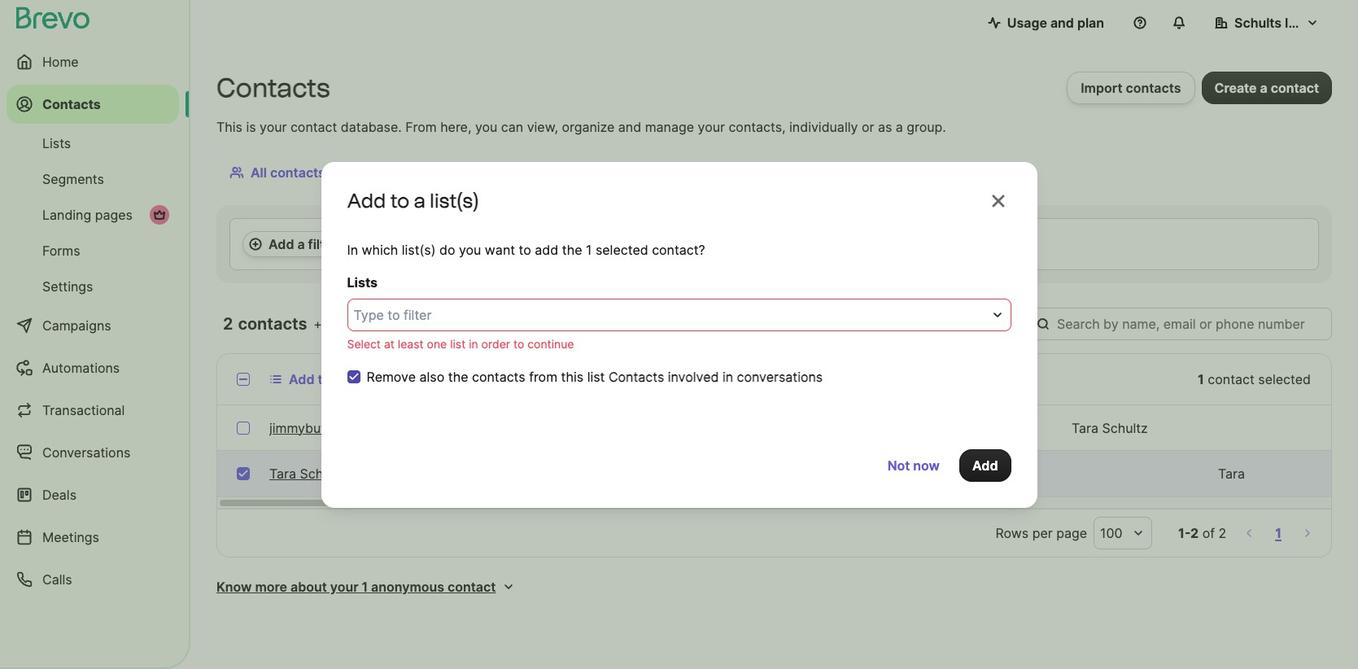 Task type: vqa. For each thing, say whether or not it's contained in the screenshot.
rightmost list
yes



Task type: locate. For each thing, give the bounding box(es) containing it.
segments
[[42, 171, 104, 187]]

list(s)
[[430, 188, 479, 212], [402, 241, 436, 258], [345, 371, 381, 387]]

list(s) down contacts involved in conversations
[[430, 188, 479, 212]]

0 horizontal spatial tara schultz
[[269, 466, 346, 482]]

contacts for import
[[1126, 80, 1181, 96]]

not now
[[888, 457, 940, 473]]

1 right about
[[362, 579, 368, 595]]

the right 'add'
[[562, 241, 582, 258]]

deals link
[[7, 475, 179, 514]]

to
[[390, 188, 410, 212], [519, 241, 531, 258], [513, 337, 524, 350], [318, 371, 331, 387]]

and inside button
[[1051, 15, 1074, 31]]

1 right +
[[329, 316, 335, 332]]

schultz
[[1102, 420, 1148, 436], [300, 466, 346, 482]]

anonymous inside 2 contacts + 1 anonymous contact
[[338, 316, 409, 332]]

in inside button
[[468, 164, 480, 181]]

add left filter
[[269, 236, 294, 252]]

your right 'is'
[[260, 119, 287, 135]]

2 horizontal spatial your
[[698, 119, 725, 135]]

attributes
[[949, 316, 1011, 332]]

contacts right actions
[[609, 368, 664, 385]]

schults inc
[[1235, 15, 1304, 31]]

per
[[1033, 525, 1053, 541]]

0 horizontal spatial tara
[[269, 466, 296, 482]]

do
[[439, 241, 455, 258]]

0 horizontal spatial lists
[[42, 135, 71, 151]]

0 vertical spatial involved
[[412, 164, 465, 181]]

schults inc button
[[1202, 7, 1332, 39]]

0 horizontal spatial and
[[618, 119, 641, 135]]

contacts left +
[[238, 314, 307, 334]]

now
[[913, 457, 940, 473]]

1 horizontal spatial and
[[1051, 15, 1074, 31]]

0 horizontal spatial involved
[[412, 164, 465, 181]]

1 vertical spatial lists
[[347, 274, 378, 290]]

1 vertical spatial list
[[587, 368, 605, 385]]

1 horizontal spatial the
[[562, 241, 582, 258]]

0 vertical spatial the
[[562, 241, 582, 258]]

edit column attributes button
[[839, 308, 1024, 340]]

automations link
[[7, 348, 179, 387]]

0 horizontal spatial schultz
[[300, 466, 346, 482]]

to up jimmybuffet@gmail.com
[[318, 371, 331, 387]]

know
[[216, 579, 252, 595]]

calls link
[[7, 560, 179, 599]]

organize
[[562, 119, 615, 135]]

involved down 'here,'
[[412, 164, 465, 181]]

least
[[398, 337, 424, 350]]

deals
[[42, 487, 77, 503]]

add to a list(s)
[[347, 188, 479, 212], [289, 371, 381, 387]]

1 horizontal spatial tara
[[1072, 420, 1099, 436]]

1 horizontal spatial tara schultz
[[1072, 420, 1148, 436]]

you left can
[[475, 119, 498, 135]]

contact
[[1271, 80, 1319, 96], [290, 119, 337, 135], [413, 316, 460, 332], [1208, 371, 1255, 387], [448, 579, 496, 595]]

you right do
[[459, 241, 481, 258]]

0 horizontal spatial selected
[[596, 241, 648, 258]]

1
[[586, 241, 592, 258], [329, 316, 335, 332], [1198, 371, 1204, 387], [1275, 525, 1282, 541], [362, 579, 368, 595]]

1 vertical spatial selected
[[1258, 371, 1311, 387]]

contacts involved in conversations
[[351, 164, 572, 181]]

0 horizontal spatial 2
[[223, 314, 234, 334]]

1 vertical spatial and
[[618, 119, 641, 135]]

list right this
[[587, 368, 605, 385]]

group.
[[907, 119, 946, 135]]

0 vertical spatial conversations
[[483, 164, 572, 181]]

contacts down database.
[[351, 164, 409, 181]]

list right one at the left
[[450, 337, 466, 350]]

the right also
[[448, 368, 468, 385]]

manage
[[645, 119, 694, 135]]

selected
[[596, 241, 648, 258], [1258, 371, 1311, 387]]

add to a list(s) down contacts involved in conversations
[[347, 188, 479, 212]]

contacts involved in conversations button
[[338, 156, 605, 189]]

can
[[501, 119, 523, 135]]

usage and plan button
[[975, 7, 1117, 39]]

contacts up 'is'
[[216, 72, 330, 103]]

contact inside button
[[1271, 80, 1319, 96]]

contacts link
[[7, 85, 179, 124]]

import contacts button
[[1067, 72, 1195, 104]]

your right about
[[330, 579, 359, 595]]

not
[[888, 457, 910, 473]]

and left plan
[[1051, 15, 1074, 31]]

1 horizontal spatial lists
[[347, 274, 378, 290]]

all contacts
[[251, 164, 325, 181]]

lists up segments
[[42, 135, 71, 151]]

jimmybuffet@gmail.com link
[[269, 418, 417, 437]]

here,
[[440, 119, 472, 135]]

import contacts
[[1081, 80, 1181, 96]]

1 inside 2 contacts + 1 anonymous contact
[[329, 316, 335, 332]]

1 right 'add'
[[586, 241, 592, 258]]

a left filter
[[297, 236, 305, 252]]

conversations
[[483, 164, 572, 181], [737, 368, 823, 385]]

1 vertical spatial schultz
[[300, 466, 346, 482]]

anonymous
[[338, 316, 409, 332], [371, 579, 444, 595]]

contacts
[[216, 72, 330, 103], [42, 96, 101, 112], [351, 164, 409, 181], [609, 368, 664, 385]]

of
[[1203, 525, 1215, 541]]

1 vertical spatial the
[[448, 368, 468, 385]]

1 right of
[[1275, 525, 1282, 541]]

as
[[878, 119, 892, 135]]

to left 'add'
[[519, 241, 531, 258]]

list(s) left do
[[402, 241, 436, 258]]

+
[[314, 316, 322, 332]]

1 vertical spatial involved
[[668, 368, 719, 385]]

select
[[347, 337, 381, 350]]

0 vertical spatial list(s)
[[430, 188, 479, 212]]

contacts inside button
[[270, 164, 325, 181]]

this
[[561, 368, 584, 385]]

2 horizontal spatial tara
[[1218, 466, 1245, 482]]

0 vertical spatial in
[[468, 164, 480, 181]]

0 horizontal spatial conversations
[[483, 164, 572, 181]]

2 contacts + 1 anonymous contact
[[223, 314, 460, 334]]

0 vertical spatial lists
[[42, 135, 71, 151]]

contacts for all
[[270, 164, 325, 181]]

1 vertical spatial in
[[469, 337, 478, 350]]

2 vertical spatial list(s)
[[345, 371, 381, 387]]

list(s) down select at bottom
[[345, 371, 381, 387]]

view,
[[527, 119, 558, 135]]

schults
[[1235, 15, 1282, 31]]

you
[[475, 119, 498, 135], [459, 241, 481, 258]]

rows per page
[[996, 525, 1087, 541]]

from
[[405, 119, 437, 135]]

add a filter button
[[243, 231, 344, 257]]

add to a list(s) down select at bottom
[[289, 371, 381, 387]]

individually
[[789, 119, 858, 135]]

0 vertical spatial list
[[450, 337, 466, 350]]

list(s) inside button
[[345, 371, 381, 387]]

in
[[468, 164, 480, 181], [469, 337, 478, 350], [723, 368, 733, 385]]

and
[[1051, 15, 1074, 31], [618, 119, 641, 135]]

1 horizontal spatial 2
[[1191, 525, 1199, 541]]

the
[[562, 241, 582, 258], [448, 368, 468, 385]]

landing pages
[[42, 207, 133, 223]]

2 vertical spatial in
[[723, 368, 733, 385]]

contacts right the 'all'
[[270, 164, 325, 181]]

0 vertical spatial schultz
[[1102, 420, 1148, 436]]

campaigns
[[42, 317, 111, 334]]

1 vertical spatial tara schultz
[[269, 466, 346, 482]]

involved
[[412, 164, 465, 181], [668, 368, 719, 385]]

add right "now"
[[973, 457, 998, 473]]

contact?
[[652, 241, 705, 258]]

0 vertical spatial anonymous
[[338, 316, 409, 332]]

add down +
[[289, 371, 315, 387]]

conversations
[[42, 444, 131, 461]]

add to a list(s) button
[[256, 363, 394, 396]]

0 vertical spatial tara schultz
[[1072, 420, 1148, 436]]

0 vertical spatial and
[[1051, 15, 1074, 31]]

and left the manage
[[618, 119, 641, 135]]

contacts inside button
[[1126, 80, 1181, 96]]

more
[[255, 579, 287, 595]]

add
[[347, 188, 386, 212], [269, 236, 294, 252], [289, 371, 315, 387], [973, 457, 998, 473]]

2
[[223, 314, 234, 334], [1191, 525, 1199, 541], [1219, 525, 1227, 541]]

100 button
[[1094, 517, 1152, 549]]

contacts right import
[[1126, 80, 1181, 96]]

a down contacts involved in conversations
[[414, 188, 426, 212]]

forms
[[42, 243, 80, 259]]

contact inside 2 contacts + 1 anonymous contact
[[413, 316, 460, 332]]

your right the manage
[[698, 119, 725, 135]]

lists down in
[[347, 274, 378, 290]]

1 vertical spatial add to a list(s)
[[289, 371, 381, 387]]

1 horizontal spatial conversations
[[737, 368, 823, 385]]

involved down type to filter field
[[668, 368, 719, 385]]



Task type: describe. For each thing, give the bounding box(es) containing it.
tara schultz link
[[269, 464, 346, 483]]

a up jimmybuffet@gmail.com
[[334, 371, 341, 387]]

contacts for 2
[[238, 314, 307, 334]]

usage
[[1007, 15, 1047, 31]]

conversations inside button
[[483, 164, 572, 181]]

want
[[485, 241, 515, 258]]

inc
[[1285, 15, 1304, 31]]

add up which
[[347, 188, 386, 212]]

meetings
[[42, 529, 99, 545]]

transactional link
[[7, 391, 179, 430]]

edit column attributes
[[872, 316, 1011, 332]]

about
[[291, 579, 327, 595]]

add
[[535, 241, 559, 258]]

contacts,
[[729, 119, 786, 135]]

know more about your 1 anonymous contact
[[216, 579, 496, 595]]

Type to filter field
[[354, 305, 979, 324]]

0 vertical spatial selected
[[596, 241, 648, 258]]

Search by name, email or phone number search field
[[1030, 308, 1332, 340]]

create a contact
[[1215, 80, 1319, 96]]

0 horizontal spatial list
[[450, 337, 466, 350]]

0 vertical spatial you
[[475, 119, 498, 135]]

blocklist button
[[400, 363, 500, 396]]

campaigns link
[[7, 306, 179, 345]]

100
[[1100, 525, 1123, 541]]

1 horizontal spatial involved
[[668, 368, 719, 385]]

select at least one list in order to continue
[[347, 337, 574, 350]]

edit
[[872, 316, 896, 332]]

1 anonymous contact link
[[329, 314, 460, 334]]

0 vertical spatial add to a list(s)
[[347, 188, 479, 212]]

more actions
[[519, 371, 601, 387]]

create
[[1215, 80, 1257, 96]]

more
[[519, 371, 551, 387]]

1-2 of 2
[[1179, 525, 1227, 541]]

1 horizontal spatial your
[[330, 579, 359, 595]]

add a filter
[[269, 236, 338, 252]]

database.
[[341, 119, 402, 135]]

1 contact selected
[[1198, 371, 1311, 387]]

at
[[384, 337, 395, 350]]

settings
[[42, 278, 93, 295]]

jimmybuffet@gmail.com
[[269, 420, 417, 436]]

1 horizontal spatial list
[[587, 368, 605, 385]]

1 horizontal spatial schultz
[[1102, 420, 1148, 436]]

1 button
[[1272, 522, 1285, 544]]

contacts down order
[[472, 368, 525, 385]]

meetings link
[[7, 518, 179, 557]]

landing
[[42, 207, 91, 223]]

home
[[42, 54, 79, 70]]

this is your contact database. from here, you can view, organize and manage your contacts, individually or as a group.
[[216, 119, 946, 135]]

settings link
[[7, 270, 179, 303]]

remove
[[367, 368, 416, 385]]

page
[[1057, 525, 1087, 541]]

is
[[246, 119, 256, 135]]

1 inside 'button'
[[1275, 525, 1282, 541]]

usage and plan
[[1007, 15, 1104, 31]]

more actions button
[[506, 363, 634, 396]]

to up which
[[390, 188, 410, 212]]

contacts down home
[[42, 96, 101, 112]]

forms link
[[7, 234, 179, 267]]

1-
[[1179, 525, 1191, 541]]

involved inside button
[[412, 164, 465, 181]]

which
[[362, 241, 398, 258]]

from
[[529, 368, 558, 385]]

one
[[427, 337, 447, 350]]

0 horizontal spatial your
[[260, 119, 287, 135]]

add to a list(s) inside button
[[289, 371, 381, 387]]

calls
[[42, 571, 72, 588]]

pages
[[95, 207, 133, 223]]

in
[[347, 241, 358, 258]]

1 down search by name, email or phone number search box
[[1198, 371, 1204, 387]]

home link
[[7, 42, 179, 81]]

add button
[[960, 449, 1011, 481]]

lists link
[[7, 127, 179, 160]]

transactional
[[42, 402, 125, 418]]

contacts inside button
[[351, 164, 409, 181]]

order
[[481, 337, 510, 350]]

plan
[[1077, 15, 1104, 31]]

landing pages link
[[7, 199, 179, 231]]

all contacts button
[[216, 156, 338, 189]]

import
[[1081, 80, 1123, 96]]

tarashultz49@gmail.com
[[877, 466, 1029, 482]]

to right order
[[513, 337, 524, 350]]

also
[[420, 368, 445, 385]]

segments link
[[7, 163, 179, 195]]

to inside "add to a list(s)" button
[[318, 371, 331, 387]]

actions
[[555, 371, 601, 387]]

a right create
[[1260, 80, 1268, 96]]

0 horizontal spatial the
[[448, 368, 468, 385]]

1 vertical spatial you
[[459, 241, 481, 258]]

in which list(s) do you want to add the 1 selected contact?
[[347, 241, 705, 258]]

1 vertical spatial list(s)
[[402, 241, 436, 258]]

left___rvooi image
[[153, 208, 166, 221]]

or
[[862, 119, 874, 135]]

1 horizontal spatial selected
[[1258, 371, 1311, 387]]

remove also the contacts from this list contacts involved in conversations
[[367, 368, 823, 385]]

1 vertical spatial conversations
[[737, 368, 823, 385]]

automations
[[42, 360, 120, 376]]

filter
[[308, 236, 338, 252]]

a right as
[[896, 119, 903, 135]]

continue
[[528, 337, 574, 350]]

2 horizontal spatial 2
[[1219, 525, 1227, 541]]

1 vertical spatial anonymous
[[371, 579, 444, 595]]



